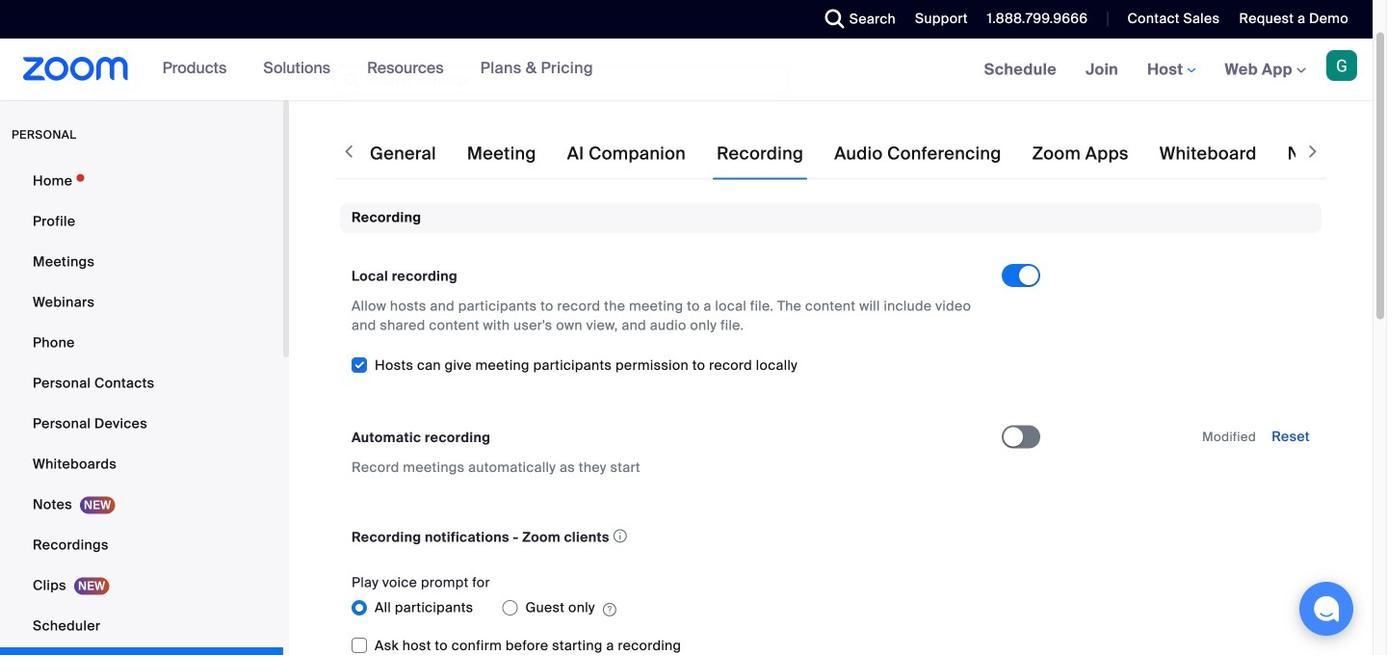 Task type: describe. For each thing, give the bounding box(es) containing it.
option group inside the recording element
[[352, 592, 1002, 623]]

scroll left image
[[339, 142, 358, 161]]

open chat image
[[1313, 595, 1340, 622]]

personal menu menu
[[0, 162, 283, 655]]

product information navigation
[[148, 39, 608, 100]]

profile picture image
[[1327, 50, 1357, 81]]



Task type: locate. For each thing, give the bounding box(es) containing it.
Search Settings text field
[[335, 65, 788, 96]]

meetings navigation
[[970, 39, 1373, 102]]

tabs of my account settings page tab list
[[366, 127, 1387, 181]]

learn more about guest only image
[[603, 601, 616, 618]]

recording element
[[340, 203, 1322, 655]]

scroll right image
[[1304, 142, 1323, 161]]

banner
[[0, 39, 1373, 102]]

option group
[[352, 592, 1002, 623]]

zoom logo image
[[23, 57, 129, 81]]



Task type: vqa. For each thing, say whether or not it's contained in the screenshot.
"zoom logo"
yes



